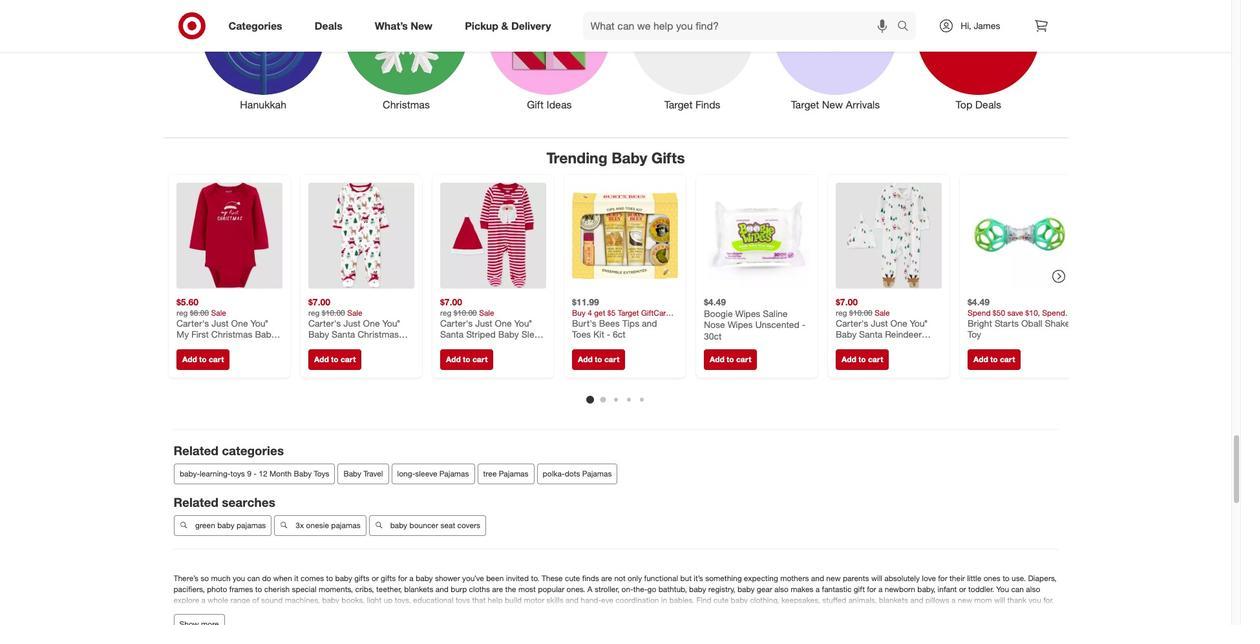 Task type: vqa. For each thing, say whether or not it's contained in the screenshot.


Task type: locate. For each thing, give the bounding box(es) containing it.
reg inside $5.60 reg $8.00 sale carter's just one you®️ my first christmas baby bodysuit - red
[[176, 308, 188, 318]]

4 add to cart from the left
[[578, 355, 619, 365]]

reg for carter's just one you®️ santa striped baby sleep n' play - red/white
[[440, 308, 451, 318]]

carter's inside $7.00 reg $10.00 sale carter's just one you®️ baby santa reindeer sleep n' play - white
[[836, 318, 868, 329]]

0 vertical spatial gift
[[854, 585, 865, 595]]

0 vertical spatial related
[[174, 444, 218, 459]]

1 vertical spatial these
[[469, 607, 490, 617]]

play inside $7.00 reg $10.00 sale carter's just one you®️ santa striped baby sleep n' play - red/white
[[452, 341, 469, 352]]

baby down find at bottom
[[697, 607, 714, 617]]

santa left striped on the left bottom
[[440, 329, 463, 340]]

gift down parents
[[854, 585, 865, 595]]

educational
[[413, 596, 454, 606]]

only
[[628, 574, 642, 584]]

pillows
[[926, 596, 950, 606]]

bodysuit
[[176, 341, 212, 352]]

wipes left saline
[[735, 308, 760, 319]]

1 also from the left
[[775, 585, 789, 595]]

1 pajamas from the left
[[236, 521, 266, 531]]

one inside $7.00 reg $10.00 sale carter's just one you®️ baby santa reindeer sleep n' play - white
[[890, 318, 907, 329]]

0 horizontal spatial fleece
[[308, 341, 335, 352]]

$10.00 inside $7.00 reg $10.00 sale carter's just one you®️ baby santa christmas fleece fleece footed pajama - white
[[322, 308, 345, 318]]

you®️ for carter's just one you®️ baby santa christmas fleece fleece footed pajama - white
[[382, 318, 400, 329]]

carter's just one you®️ santa striped baby sleep n' play - red/white image
[[440, 183, 546, 289], [440, 183, 546, 289]]

0 horizontal spatial n'
[[440, 341, 449, 352]]

burt's bees tips and toes kit - 6ct image
[[572, 183, 678, 289], [572, 183, 678, 289]]

a left the perfect
[[905, 607, 909, 617]]

trending baby gifts
[[547, 149, 685, 167]]

$11.99
[[572, 297, 599, 308]]

1 reg from the left
[[176, 308, 188, 318]]

cart down red/white
[[472, 355, 487, 365]]

add for carter's just one you®️ baby santa christmas fleece fleece footed pajama - white
[[314, 355, 329, 365]]

3 you®️ from the left
[[514, 318, 531, 329]]

bright starts oball shaker toy
[[968, 318, 1073, 340]]

5 add to cart from the left
[[710, 355, 751, 365]]

1 vertical spatial you
[[1029, 596, 1042, 606]]

1 horizontal spatial shower
[[435, 574, 460, 584]]

0 horizontal spatial shower
[[174, 618, 199, 626]]

also right gear
[[775, 585, 789, 595]]

what's new
[[375, 19, 433, 32]]

1 $7.00 from the left
[[308, 297, 330, 308]]

for down infant
[[952, 607, 961, 617]]

you up frames
[[233, 574, 245, 584]]

12
[[258, 469, 267, 479]]

- left the red
[[214, 341, 218, 352]]

1 horizontal spatial are
[[555, 607, 566, 617]]

2 santa from the left
[[440, 329, 463, 340]]

infant
[[938, 585, 957, 595]]

1 horizontal spatial toys
[[456, 596, 470, 606]]

ones
[[984, 574, 1001, 584]]

1 vertical spatial new
[[958, 596, 972, 606]]

2 horizontal spatial are
[[601, 574, 612, 584]]

play inside $7.00 reg $10.00 sale carter's just one you®️ baby santa reindeer sleep n' play - white
[[873, 341, 890, 352]]

1 vertical spatial blankets
[[879, 596, 908, 606]]

0 vertical spatial can
[[247, 574, 260, 584]]

wipes down boogie
[[727, 320, 753, 331]]

santa up the pajama
[[331, 329, 355, 340]]

toys
[[230, 469, 245, 479], [456, 596, 470, 606]]

3 carter's from the left
[[440, 318, 472, 329]]

expecting
[[744, 574, 778, 584]]

2 pajamas from the left
[[499, 469, 528, 479]]

0 vertical spatial cute
[[565, 574, 580, 584]]

santa
[[331, 329, 355, 340], [440, 329, 463, 340], [859, 329, 882, 340]]

pajamas right tree
[[499, 469, 528, 479]]

1 just from the left
[[211, 318, 228, 329]]

4 add from the left
[[578, 355, 592, 365]]

santa inside $7.00 reg $10.00 sale carter's just one you®️ baby santa christmas fleece fleece footed pajama - white
[[331, 329, 355, 340]]

1 cart from the left
[[208, 355, 224, 365]]

4 just from the left
[[871, 318, 888, 329]]

1 vertical spatial new
[[822, 98, 843, 111]]

sleep for carter's just one you®️ santa striped baby sleep n' play - red/white
[[521, 329, 545, 340]]

play for santa
[[873, 341, 890, 352]]

2 n' from the left
[[861, 341, 871, 352]]

6ct
[[613, 329, 625, 340]]

sale inside $7.00 reg $10.00 sale carter's just one you®️ santa striped baby sleep n' play - red/white
[[479, 308, 494, 318]]

onesie
[[306, 521, 329, 531]]

4 add to cart button from the left
[[572, 350, 625, 371]]

5 add from the left
[[710, 355, 724, 365]]

1 horizontal spatial santa
[[440, 329, 463, 340]]

you left for.
[[1029, 596, 1042, 606]]

bees
[[599, 318, 620, 329]]

reg for carter's just one you®️ my first christmas baby bodysuit - red
[[176, 308, 188, 318]]

1 horizontal spatial white
[[899, 341, 922, 352]]

fleece up the pajama
[[308, 341, 335, 352]]

sale inside $5.60 reg $8.00 sale carter's just one you®️ my first christmas baby bodysuit - red
[[211, 308, 226, 318]]

baby down the "thank" at bottom right
[[1024, 607, 1041, 617]]

1 horizontal spatial you
[[300, 618, 312, 626]]

2 $4.49 from the left
[[968, 297, 990, 308]]

you down wipes,
[[300, 618, 312, 626]]

baby left bouncer on the bottom
[[390, 521, 407, 531]]

build
[[505, 596, 522, 606]]

add to cart for carter's just one you®️ baby santa reindeer sleep n' play - white
[[841, 355, 883, 365]]

trending
[[547, 149, 608, 167]]

tree
[[483, 469, 497, 479]]

2 related from the top
[[174, 495, 218, 510]]

for up animals,
[[867, 585, 876, 595]]

carter's just one you®️ my first christmas baby bodysuit - red image
[[176, 183, 282, 289], [176, 183, 282, 289]]

add to cart button for bright starts oball shaker toy
[[968, 350, 1021, 371]]

reg inside $7.00 reg $10.00 sale carter's just one you®️ baby santa christmas fleece fleece footed pajama - white
[[308, 308, 319, 318]]

gifts
[[652, 149, 685, 167]]

can
[[247, 574, 260, 584], [1011, 585, 1024, 595], [635, 607, 648, 617]]

1 horizontal spatial $4.49
[[968, 297, 990, 308]]

carter's inside $7.00 reg $10.00 sale carter's just one you®️ santa striped baby sleep n' play - red/white
[[440, 318, 472, 329]]

1 horizontal spatial $7.00
[[440, 297, 462, 308]]

2 reg from the left
[[308, 308, 319, 318]]

cart for bright starts oball shaker toy
[[1000, 355, 1015, 365]]

2 $10.00 from the left
[[453, 308, 477, 318]]

5 cart from the left
[[736, 355, 751, 365]]

the up build in the left of the page
[[505, 585, 516, 595]]

0 horizontal spatial you
[[233, 574, 245, 584]]

burt's
[[572, 318, 596, 329]]

0 vertical spatial you
[[233, 574, 245, 584]]

30ct
[[704, 331, 722, 342]]

6 add from the left
[[841, 355, 856, 365]]

new right what's at left top
[[411, 19, 433, 32]]

to
[[199, 355, 206, 365], [331, 355, 338, 365], [463, 355, 470, 365], [595, 355, 602, 365], [726, 355, 734, 365], [858, 355, 866, 365], [990, 355, 998, 365], [326, 574, 333, 584], [1003, 574, 1010, 584], [255, 585, 262, 595], [682, 607, 689, 617]]

new inside what's new link
[[411, 19, 433, 32]]

reindeer
[[885, 329, 922, 340]]

$10.00 for carter's just one you®️ baby santa christmas fleece fleece footed pajama - white
[[322, 308, 345, 318]]

pajamas
[[236, 521, 266, 531], [331, 521, 360, 531]]

just inside $5.60 reg $8.00 sale carter's just one you®️ my first christmas baby bodysuit - red
[[211, 318, 228, 329]]

just inside $7.00 reg $10.00 sale carter's just one you®️ baby santa christmas fleece fleece footed pajama - white
[[343, 318, 360, 329]]

play down striped on the left bottom
[[452, 341, 469, 352]]

2 horizontal spatial can
[[1011, 585, 1024, 595]]

2 add to cart from the left
[[314, 355, 356, 365]]

for.
[[1044, 596, 1054, 606]]

2 horizontal spatial $10.00
[[849, 308, 872, 318]]

0 horizontal spatial blankets
[[404, 585, 433, 595]]

1 horizontal spatial will
[[994, 596, 1005, 606]]

these up popular
[[542, 574, 563, 584]]

2 target from the left
[[791, 98, 819, 111]]

-
[[802, 320, 805, 331], [607, 329, 610, 340], [214, 341, 218, 352], [471, 341, 475, 352], [893, 341, 896, 352], [341, 352, 344, 363], [253, 469, 256, 479]]

sale for carter's just one you®️ baby santa christmas fleece fleece footed pajama - white
[[347, 308, 362, 318]]

0 horizontal spatial deals
[[315, 19, 343, 32]]

1 vertical spatial will
[[994, 596, 1005, 606]]

delivery
[[511, 19, 551, 32]]

1 horizontal spatial also
[[1026, 585, 1040, 595]]

2 horizontal spatial you
[[1029, 596, 1042, 606]]

0 vertical spatial wipes
[[735, 308, 760, 319]]

a right makes
[[816, 585, 820, 595]]

0 horizontal spatial santa
[[331, 329, 355, 340]]

4 reg from the left
[[836, 308, 847, 318]]

- right the unscented
[[802, 320, 805, 331]]

3 add to cart from the left
[[446, 355, 487, 365]]

0 horizontal spatial new
[[411, 19, 433, 32]]

2 carter's from the left
[[308, 318, 341, 329]]

2 you®️ from the left
[[382, 318, 400, 329]]

1 vertical spatial cute
[[714, 596, 729, 606]]

from
[[779, 607, 795, 617]]

target left arrivals
[[791, 98, 819, 111]]

pickup & delivery link
[[454, 12, 567, 40]]

toys,
[[395, 596, 411, 606]]

$7.00 inside $7.00 reg $10.00 sale carter's just one you®️ baby santa reindeer sleep n' play - white
[[836, 297, 858, 308]]

1 horizontal spatial blankets
[[879, 596, 908, 606]]

polka-dots pajamas link
[[537, 464, 617, 485]]

sale inside $7.00 reg $10.00 sale carter's just one you®️ baby santa reindeer sleep n' play - white
[[875, 308, 890, 318]]

$4.49 up 'bright' at the right bottom of the page
[[968, 297, 990, 308]]

reg for carter's just one you®️ baby santa christmas fleece fleece footed pajama - white
[[308, 308, 319, 318]]

0 vertical spatial will
[[871, 574, 883, 584]]

3 $10.00 from the left
[[849, 308, 872, 318]]

bright starts oball shaker toy image
[[968, 183, 1074, 289], [968, 183, 1074, 289]]

light
[[367, 596, 382, 606]]

carter's inside $7.00 reg $10.00 sale carter's just one you®️ baby santa christmas fleece fleece footed pajama - white
[[308, 318, 341, 329]]

first
[[191, 329, 208, 340]]

n' inside $7.00 reg $10.00 sale carter's just one you®️ baby santa reindeer sleep n' play - white
[[861, 341, 871, 352]]

baby up moments,
[[335, 574, 352, 584]]

it's right 'whether'
[[893, 607, 903, 617]]

cart down the red
[[208, 355, 224, 365]]

a left newborn at the right bottom
[[879, 585, 883, 595]]

a down the "thank" at bottom right
[[1017, 607, 1022, 617]]

and inside "burt's bees tips and toes kit - 6ct"
[[642, 318, 657, 329]]

you
[[997, 585, 1009, 595]]

add
[[182, 355, 197, 365], [314, 355, 329, 365], [446, 355, 461, 365], [578, 355, 592, 365], [710, 355, 724, 365], [841, 355, 856, 365], [973, 355, 988, 365]]

just inside $7.00 reg $10.00 sale carter's just one you®️ baby santa reindeer sleep n' play - white
[[871, 318, 888, 329]]

you®️ inside $7.00 reg $10.00 sale carter's just one you®️ baby santa reindeer sleep n' play - white
[[910, 318, 927, 329]]

3 one from the left
[[495, 318, 512, 329]]

toys inside 'there's so much you can do when it comes to baby gifts or gifts for a baby shower you've been invited to. these cute finds are not only functional but it's something expecting mothers and new parents will absolutely love for their little ones to use. diapers, pacifiers, photo frames to cherish special moments, cribs, teether, blankets and burp cloths are the most popular ones. a stroller, on-the-go bathtub, baby registry, baby gear also makes a fantastic gift for a newborn baby, infant or toddler. you can also explore a whole range of sound machines, baby books, light up toys, educational toys that help build motor skills and hand-eye coordination in babies. find cute baby clothing, keepsakes, stuffed animals, blankets and pillows a new mom will thank you for. explore useful faves like diapers, wipes, diaper creams, pacifiers and bodysuits here. these unique baby gifts are non-allergenic that can be given to a baby boy or a baby girl from friends and family. whether it's a perfect gift for the first year or a baby shower for parents-to-be, we've got you covered!'
[[456, 596, 470, 606]]

$4.49 for $4.49
[[968, 297, 990, 308]]

3 add from the left
[[446, 355, 461, 365]]

and up non-
[[566, 596, 579, 606]]

2 fleece from the left
[[338, 341, 365, 352]]

you®️ up the reindeer
[[910, 318, 927, 329]]

7 add to cart from the left
[[973, 355, 1015, 365]]

carter's for carter's just one you®️ santa striped baby sleep n' play - red/white
[[440, 318, 472, 329]]

newborn
[[885, 585, 915, 595]]

1 horizontal spatial pajamas
[[499, 469, 528, 479]]

can up the "thank" at bottom right
[[1011, 585, 1024, 595]]

1 horizontal spatial the
[[963, 607, 974, 617]]

and down toys,
[[399, 607, 412, 617]]

1 horizontal spatial it's
[[893, 607, 903, 617]]

carter's just one you®️ baby santa reindeer sleep n' play - white image
[[836, 183, 942, 289], [836, 183, 942, 289]]

diaper
[[313, 607, 335, 617]]

3 reg from the left
[[440, 308, 451, 318]]

new
[[411, 19, 433, 32], [822, 98, 843, 111]]

bathtub,
[[659, 585, 687, 595]]

just inside $7.00 reg $10.00 sale carter's just one you®️ santa striped baby sleep n' play - red/white
[[475, 318, 492, 329]]

cute down registry, in the bottom right of the page
[[714, 596, 729, 606]]

3 add to cart button from the left
[[440, 350, 493, 371]]

5 add to cart button from the left
[[704, 350, 757, 371]]

target new arrivals
[[791, 98, 880, 111]]

you've
[[462, 574, 484, 584]]

add to cart button for carter's just one you®️ baby santa christmas fleece fleece footed pajama - white
[[308, 350, 361, 371]]

santa inside $7.00 reg $10.00 sale carter's just one you®️ baby santa reindeer sleep n' play - white
[[859, 329, 882, 340]]

1 horizontal spatial $10.00
[[453, 308, 477, 318]]

polka-
[[543, 469, 565, 479]]

$5.60 reg $8.00 sale carter's just one you®️ my first christmas baby bodysuit - red
[[176, 297, 275, 352]]

1 sale from the left
[[211, 308, 226, 318]]

christmas link
[[335, 0, 478, 112]]

you®️ right $8.00
[[250, 318, 268, 329]]

you®️ inside $7.00 reg $10.00 sale carter's just one you®️ santa striped baby sleep n' play - red/white
[[514, 318, 531, 329]]

$7.00 reg $10.00 sale carter's just one you®️ santa striped baby sleep n' play - red/white
[[440, 297, 545, 352]]

add to cart button left footed
[[308, 350, 361, 371]]

there's
[[174, 574, 199, 584]]

1 horizontal spatial n'
[[861, 341, 871, 352]]

1 pajamas from the left
[[439, 469, 469, 479]]

add to cart button down the reindeer
[[836, 350, 889, 371]]

6 add to cart button from the left
[[836, 350, 889, 371]]

1 santa from the left
[[331, 329, 355, 340]]

1 target from the left
[[664, 98, 693, 111]]

1 horizontal spatial new
[[822, 98, 843, 111]]

2 cart from the left
[[340, 355, 356, 365]]

cute up ones.
[[565, 574, 580, 584]]

2 pajamas from the left
[[331, 521, 360, 531]]

baby down moments,
[[322, 596, 339, 606]]

What can we help you find? suggestions appear below search field
[[583, 12, 901, 40]]

there's so much you can do when it comes to baby gifts or gifts for a baby shower you've been invited to. these cute finds are not only functional but it's something expecting mothers and new parents will absolutely love for their little ones to use. diapers, pacifiers, photo frames to cherish special moments, cribs, teether, blankets and burp cloths are the most popular ones. a stroller, on-the-go bathtub, baby registry, baby gear also makes a fantastic gift for a newborn baby, infant or toddler. you can also explore a whole range of sound machines, baby books, light up toys, educational toys that help build motor skills and hand-eye coordination in babies. find cute baby clothing, keepsakes, stuffed animals, blankets and pillows a new mom will thank you for. explore useful faves like diapers, wipes, diaper creams, pacifiers and bodysuits here. these unique baby gifts are non-allergenic that can be given to a baby boy or a baby girl from friends and family. whether it's a perfect gift for the first year or a baby shower for parents-to-be, we've got you covered!
[[174, 574, 1057, 626]]

white down the reindeer
[[899, 341, 922, 352]]

a down babies.
[[691, 607, 695, 617]]

0 horizontal spatial also
[[775, 585, 789, 595]]

categories
[[229, 19, 282, 32]]

$10.00 inside $7.00 reg $10.00 sale carter's just one you®️ santa striped baby sleep n' play - red/white
[[453, 308, 477, 318]]

and right the tips
[[642, 318, 657, 329]]

sale for carter's just one you®️ my first christmas baby bodysuit - red
[[211, 308, 226, 318]]

- down striped on the left bottom
[[471, 341, 475, 352]]

santa for sleep
[[859, 329, 882, 340]]

n' for santa
[[440, 341, 449, 352]]

tree pajamas link
[[477, 464, 534, 485]]

new up fantastic
[[827, 574, 841, 584]]

2 horizontal spatial gifts
[[538, 607, 553, 617]]

$7.00 reg $10.00 sale carter's just one you®️ baby santa reindeer sleep n' play - white
[[836, 297, 927, 352]]

christmas
[[383, 98, 430, 111], [211, 329, 252, 340], [357, 329, 399, 340]]

4 cart from the left
[[604, 355, 619, 365]]

$10.00
[[322, 308, 345, 318], [453, 308, 477, 318], [849, 308, 872, 318]]

1 add to cart button from the left
[[176, 350, 229, 371]]

gift down pillows
[[938, 607, 949, 617]]

shower up burp
[[435, 574, 460, 584]]

1 play from the left
[[452, 341, 469, 352]]

just for carter's just one you®️ santa striped baby sleep n' play - red/white
[[475, 318, 492, 329]]

4 you®️ from the left
[[910, 318, 927, 329]]

1 vertical spatial deals
[[976, 98, 1002, 111]]

7 add from the left
[[973, 355, 988, 365]]

1 horizontal spatial deals
[[976, 98, 1002, 111]]

boogie wipes saline nose wipes unscented - 30ct image
[[704, 183, 810, 289], [704, 183, 810, 289]]

0 horizontal spatial $7.00
[[308, 297, 330, 308]]

$7.00 inside $7.00 reg $10.00 sale carter's just one you®️ santa striped baby sleep n' play - red/white
[[440, 297, 462, 308]]

0 horizontal spatial toys
[[230, 469, 245, 479]]

0 horizontal spatial that
[[472, 596, 486, 606]]

travel
[[363, 469, 383, 479]]

top deals link
[[907, 0, 1050, 112]]

1 vertical spatial that
[[620, 607, 633, 617]]

1 horizontal spatial gift
[[938, 607, 949, 617]]

7 add to cart button from the left
[[968, 350, 1021, 371]]

you®️ up red/white
[[514, 318, 531, 329]]

one inside $5.60 reg $8.00 sale carter's just one you®️ my first christmas baby bodysuit - red
[[231, 318, 248, 329]]

0 horizontal spatial gifts
[[355, 574, 370, 584]]

blankets up educational on the bottom left
[[404, 585, 433, 595]]

christmas for carter's just one you®️ my first christmas baby bodysuit - red
[[211, 329, 252, 340]]

4 carter's from the left
[[836, 318, 868, 329]]

1 related from the top
[[174, 444, 218, 459]]

7 cart from the left
[[1000, 355, 1015, 365]]

babies.
[[669, 596, 695, 606]]

0 horizontal spatial are
[[492, 585, 503, 595]]

can left do
[[247, 574, 260, 584]]

$10.00 inside $7.00 reg $10.00 sale carter's just one you®️ baby santa reindeer sleep n' play - white
[[849, 308, 872, 318]]

0 horizontal spatial pajamas
[[439, 469, 469, 479]]

1 horizontal spatial gifts
[[381, 574, 396, 584]]

pajamas for long-sleeve pajamas
[[439, 469, 469, 479]]

blankets down newborn at the right bottom
[[879, 596, 908, 606]]

deals right top
[[976, 98, 1002, 111]]

non-
[[568, 607, 584, 617]]

you®️ inside $7.00 reg $10.00 sale carter's just one you®️ baby santa christmas fleece fleece footed pajama - white
[[382, 318, 400, 329]]

3 santa from the left
[[859, 329, 882, 340]]

clothing,
[[750, 596, 780, 606]]

4 sale from the left
[[875, 308, 890, 318]]

add to cart button down striped on the left bottom
[[440, 350, 493, 371]]

santa left the reindeer
[[859, 329, 882, 340]]

1 vertical spatial toys
[[456, 596, 470, 606]]

1 you®️ from the left
[[250, 318, 268, 329]]

related for related categories
[[174, 444, 218, 459]]

pajamas for 3x onesie pajamas
[[331, 521, 360, 531]]

add to cart for carter's just one you®️ baby santa christmas fleece fleece footed pajama - white
[[314, 355, 356, 365]]

target left finds
[[664, 98, 693, 111]]

sale for carter's just one you®️ baby santa reindeer sleep n' play - white
[[875, 308, 890, 318]]

1 $4.49 from the left
[[704, 297, 726, 308]]

or right boy
[[731, 607, 738, 617]]

3 sale from the left
[[479, 308, 494, 318]]

for
[[398, 574, 407, 584], [938, 574, 948, 584], [867, 585, 876, 595], [952, 607, 961, 617], [201, 618, 210, 626]]

- inside $4.49 boogie wipes saline nose wipes unscented - 30ct
[[802, 320, 805, 331]]

will right parents
[[871, 574, 883, 584]]

0 horizontal spatial sleep
[[521, 329, 545, 340]]

you®️ for carter's just one you®️ santa striped baby sleep n' play - red/white
[[514, 318, 531, 329]]

baby down motor
[[518, 607, 535, 617]]

santa inside $7.00 reg $10.00 sale carter's just one you®️ santa striped baby sleep n' play - red/white
[[440, 329, 463, 340]]

fantastic
[[822, 585, 852, 595]]

one for carter's just one you®️ baby santa reindeer sleep n' play - white
[[890, 318, 907, 329]]

a down infant
[[952, 596, 956, 606]]

white down footed
[[347, 352, 370, 363]]

n' inside $7.00 reg $10.00 sale carter's just one you®️ santa striped baby sleep n' play - red/white
[[440, 341, 449, 352]]

1 n' from the left
[[440, 341, 449, 352]]

carter's just one you®️ baby santa christmas fleece fleece footed pajama - white image
[[308, 183, 414, 289], [308, 183, 414, 289]]

skills
[[547, 596, 564, 606]]

baby left gear
[[738, 585, 755, 595]]

1 horizontal spatial these
[[542, 574, 563, 584]]

1 horizontal spatial fleece
[[338, 341, 365, 352]]

add to cart for carter's just one you®️ santa striped baby sleep n' play - red/white
[[446, 355, 487, 365]]

0 horizontal spatial gift
[[854, 585, 865, 595]]

1 horizontal spatial pajamas
[[331, 521, 360, 531]]

0 horizontal spatial pajamas
[[236, 521, 266, 531]]

1 horizontal spatial sleep
[[836, 341, 859, 352]]

related up green
[[174, 495, 218, 510]]

and up educational on the bottom left
[[436, 585, 449, 595]]

3 cart from the left
[[472, 355, 487, 365]]

2 sale from the left
[[347, 308, 362, 318]]

that down coordination
[[620, 607, 633, 617]]

1 $10.00 from the left
[[322, 308, 345, 318]]

little
[[967, 574, 982, 584]]

you®️ inside $5.60 reg $8.00 sale carter's just one you®️ my first christmas baby bodysuit - red
[[250, 318, 268, 329]]

just for carter's just one you®️ baby santa christmas fleece fleece footed pajama - white
[[343, 318, 360, 329]]

what's new link
[[364, 12, 449, 40]]

$10.00 for carter's just one you®️ baby santa reindeer sleep n' play - white
[[849, 308, 872, 318]]

add to cart button for burt's bees tips and toes kit - 6ct
[[572, 350, 625, 371]]

pajamas right onesie
[[331, 521, 360, 531]]

reg inside $7.00 reg $10.00 sale carter's just one you®️ santa striped baby sleep n' play - red/white
[[440, 308, 451, 318]]

$4.49 inside $4.49 boogie wipes saline nose wipes unscented - 30ct
[[704, 297, 726, 308]]

add to cart button down first
[[176, 350, 229, 371]]

2 horizontal spatial pajamas
[[582, 469, 612, 479]]

carter's inside $5.60 reg $8.00 sale carter's just one you®️ my first christmas baby bodysuit - red
[[176, 318, 209, 329]]

1 add to cart from the left
[[182, 355, 224, 365]]

christmas inside $5.60 reg $8.00 sale carter's just one you®️ my first christmas baby bodysuit - red
[[211, 329, 252, 340]]

baby up educational on the bottom left
[[416, 574, 433, 584]]

1 horizontal spatial that
[[620, 607, 633, 617]]

6 add to cart from the left
[[841, 355, 883, 365]]

cart down $4.49 boogie wipes saline nose wipes unscented - 30ct
[[736, 355, 751, 365]]

1 vertical spatial white
[[347, 352, 370, 363]]

one inside $7.00 reg $10.00 sale carter's just one you®️ santa striped baby sleep n' play - red/white
[[495, 318, 512, 329]]

2 add to cart button from the left
[[308, 350, 361, 371]]

1 vertical spatial related
[[174, 495, 218, 510]]

reg inside $7.00 reg $10.00 sale carter's just one you®️ baby santa reindeer sleep n' play - white
[[836, 308, 847, 318]]

a up toys,
[[409, 574, 414, 584]]

add to cart button for carter's just one you®️ santa striped baby sleep n' play - red/white
[[440, 350, 493, 371]]

1 vertical spatial wipes
[[727, 320, 753, 331]]

0 vertical spatial new
[[411, 19, 433, 32]]

0 horizontal spatial target
[[664, 98, 693, 111]]

$7.00 inside $7.00 reg $10.00 sale carter's just one you®️ baby santa christmas fleece fleece footed pajama - white
[[308, 297, 330, 308]]

1 carter's from the left
[[176, 318, 209, 329]]

comes
[[301, 574, 324, 584]]

you®️ for carter's just one you®️ baby santa reindeer sleep n' play - white
[[910, 318, 927, 329]]

1 horizontal spatial play
[[873, 341, 890, 352]]

4 one from the left
[[890, 318, 907, 329]]

it's
[[694, 574, 703, 584], [893, 607, 903, 617]]

$7.00
[[308, 297, 330, 308], [440, 297, 462, 308], [836, 297, 858, 308]]

nose
[[704, 320, 725, 331]]

you®️ for carter's just one you®️ my first christmas baby bodysuit - red
[[250, 318, 268, 329]]

2 $7.00 from the left
[[440, 297, 462, 308]]

are up stroller,
[[601, 574, 612, 584]]

or down their
[[959, 585, 966, 595]]

one up red/white
[[495, 318, 512, 329]]

0 horizontal spatial the
[[505, 585, 516, 595]]

cart for boogie wipes saline nose wipes unscented - 30ct
[[736, 355, 751, 365]]

hand-
[[581, 596, 601, 606]]

one inside $7.00 reg $10.00 sale carter's just one you®️ baby santa christmas fleece fleece footed pajama - white
[[363, 318, 380, 329]]

baby down registry, in the bottom right of the page
[[731, 596, 748, 606]]

explore
[[174, 607, 200, 617]]

2 add from the left
[[314, 355, 329, 365]]

2 also from the left
[[1026, 585, 1040, 595]]

can down coordination
[[635, 607, 648, 617]]

a up useful
[[201, 596, 206, 606]]

new inside target new arrivals link
[[822, 98, 843, 111]]

add to cart for carter's just one you®️ my first christmas baby bodysuit - red
[[182, 355, 224, 365]]

3 $7.00 from the left
[[836, 297, 858, 308]]

1 one from the left
[[231, 318, 248, 329]]

green baby pajamas
[[195, 521, 266, 531]]

one up the red
[[231, 318, 248, 329]]

sale inside $7.00 reg $10.00 sale carter's just one you®️ baby santa christmas fleece fleece footed pajama - white
[[347, 308, 362, 318]]

- down the reindeer
[[893, 341, 896, 352]]

moments,
[[319, 585, 353, 595]]

toys
[[314, 469, 329, 479]]

cart down bright starts oball shaker toy
[[1000, 355, 1015, 365]]

0 vertical spatial new
[[827, 574, 841, 584]]

baby inside $7.00 reg $10.00 sale carter's just one you®️ baby santa reindeer sleep n' play - white
[[836, 329, 856, 340]]

gifts up cribs,
[[355, 574, 370, 584]]

boogie
[[704, 308, 733, 319]]

2 play from the left
[[873, 341, 890, 352]]

and
[[642, 318, 657, 329], [811, 574, 824, 584], [436, 585, 449, 595], [566, 596, 579, 606], [911, 596, 924, 606], [399, 607, 412, 617], [823, 607, 836, 617]]

1 horizontal spatial can
[[635, 607, 648, 617]]

shower down explore
[[174, 618, 199, 626]]

are up help
[[492, 585, 503, 595]]

0 vertical spatial white
[[899, 341, 922, 352]]

1 add from the left
[[182, 355, 197, 365]]

cart down 6ct
[[604, 355, 619, 365]]

add for carter's just one you®️ baby santa reindeer sleep n' play - white
[[841, 355, 856, 365]]

3 pajamas from the left
[[582, 469, 612, 479]]

0 horizontal spatial it's
[[694, 574, 703, 584]]

2 one from the left
[[363, 318, 380, 329]]

play down the reindeer
[[873, 341, 890, 352]]

0 horizontal spatial $4.49
[[704, 297, 726, 308]]

sleep
[[521, 329, 545, 340], [836, 341, 859, 352]]

white inside $7.00 reg $10.00 sale carter's just one you®️ baby santa christmas fleece fleece footed pajama - white
[[347, 352, 370, 363]]

shower
[[435, 574, 460, 584], [174, 618, 199, 626]]

gifts up teether,
[[381, 574, 396, 584]]

- inside $7.00 reg $10.00 sale carter's just one you®️ baby santa christmas fleece fleece footed pajama - white
[[341, 352, 344, 363]]

2 just from the left
[[343, 318, 360, 329]]

pajamas down 'searches'
[[236, 521, 266, 531]]

sleep inside $7.00 reg $10.00 sale carter's just one you®️ baby santa reindeer sleep n' play - white
[[836, 341, 859, 352]]

add to cart button down kit
[[572, 350, 625, 371]]

1 vertical spatial can
[[1011, 585, 1024, 595]]

0 horizontal spatial $10.00
[[322, 308, 345, 318]]

toys down burp
[[456, 596, 470, 606]]

it's right but at the right of the page
[[694, 574, 703, 584]]

christmas inside $7.00 reg $10.00 sale carter's just one you®️ baby santa christmas fleece fleece footed pajama - white
[[357, 329, 399, 340]]

sleep inside $7.00 reg $10.00 sale carter's just one you®️ santa striped baby sleep n' play - red/white
[[521, 329, 545, 340]]

the-
[[634, 585, 648, 595]]

3 just from the left
[[475, 318, 492, 329]]

mom
[[975, 596, 992, 606]]

6 cart from the left
[[868, 355, 883, 365]]

0 vertical spatial the
[[505, 585, 516, 595]]

one for carter's just one you®️ my first christmas baby bodysuit - red
[[231, 318, 248, 329]]



Task type: describe. For each thing, give the bounding box(es) containing it.
baby right green
[[217, 521, 234, 531]]

0 vertical spatial blankets
[[404, 585, 433, 595]]

&
[[501, 19, 508, 32]]

one for carter's just one you®️ santa striped baby sleep n' play - red/white
[[495, 318, 512, 329]]

$7.00 reg $10.00 sale carter's just one you®️ baby santa christmas fleece fleece footed pajama - white
[[308, 297, 400, 363]]

month
[[269, 469, 291, 479]]

1 vertical spatial the
[[963, 607, 974, 617]]

christmas for carter's just one you®️ baby santa christmas fleece fleece footed pajama - white
[[357, 329, 399, 340]]

pickup & delivery
[[465, 19, 551, 32]]

carter's for carter's just one you®️ baby santa christmas fleece fleece footed pajama - white
[[308, 318, 341, 329]]

for down useful
[[201, 618, 210, 626]]

categories
[[222, 444, 284, 459]]

seat
[[440, 521, 455, 531]]

just for carter's just one you®️ my first christmas baby bodysuit - red
[[211, 318, 228, 329]]

and up the perfect
[[911, 596, 924, 606]]

add to cart button for carter's just one you®️ my first christmas baby bodysuit - red
[[176, 350, 229, 371]]

whole
[[208, 596, 228, 606]]

0 vertical spatial shower
[[435, 574, 460, 584]]

$7.00 for carter's just one you®️ baby santa christmas fleece fleece footed pajama - white
[[308, 297, 330, 308]]

baby travel
[[343, 469, 383, 479]]

red/white
[[477, 341, 520, 352]]

add for carter's just one you®️ my first christmas baby bodysuit - red
[[182, 355, 197, 365]]

baby-learning-toys 9 - 12 month baby toys
[[179, 469, 329, 479]]

0 horizontal spatial cute
[[565, 574, 580, 584]]

add to cart button for boogie wipes saline nose wipes unscented - 30ct
[[704, 350, 757, 371]]

first
[[976, 607, 989, 617]]

a right boy
[[740, 607, 745, 617]]

add for burt's bees tips and toes kit - 6ct
[[578, 355, 592, 365]]

$4.49 for $4.49 boogie wipes saline nose wipes unscented - 30ct
[[704, 297, 726, 308]]

cart for carter's just one you®️ santa striped baby sleep n' play - red/white
[[472, 355, 487, 365]]

tree pajamas
[[483, 469, 528, 479]]

$7.00 for carter's just one you®️ santa striped baby sleep n' play - red/white
[[440, 297, 462, 308]]

sleeve
[[415, 469, 437, 479]]

bodysuits
[[414, 607, 448, 617]]

unique
[[493, 607, 516, 617]]

hi, james
[[961, 20, 1001, 31]]

sale for carter's just one you®️ santa striped baby sleep n' play - red/white
[[479, 308, 494, 318]]

to.
[[531, 574, 540, 584]]

and down stuffed
[[823, 607, 836, 617]]

pickup
[[465, 19, 499, 32]]

deals link
[[304, 12, 359, 40]]

but
[[680, 574, 692, 584]]

baby bouncer seat covers
[[390, 521, 480, 531]]

like
[[245, 607, 257, 617]]

here.
[[450, 607, 467, 617]]

sound
[[261, 596, 283, 606]]

0 vertical spatial are
[[601, 574, 612, 584]]

machines,
[[285, 596, 320, 606]]

related searches
[[174, 495, 275, 510]]

burp
[[451, 585, 467, 595]]

add to cart button for carter's just one you®️ baby santa reindeer sleep n' play - white
[[836, 350, 889, 371]]

0 horizontal spatial can
[[247, 574, 260, 584]]

finds
[[696, 98, 721, 111]]

carter's for carter's just one you®️ baby santa reindeer sleep n' play - white
[[836, 318, 868, 329]]

$7.00 for carter's just one you®️ baby santa reindeer sleep n' play - white
[[836, 297, 858, 308]]

$10.00 for carter's just one you®️ santa striped baby sleep n' play - red/white
[[453, 308, 477, 318]]

santa for fleece
[[331, 329, 355, 340]]

just for carter's just one you®️ baby santa reindeer sleep n' play - white
[[871, 318, 888, 329]]

creams,
[[337, 607, 365, 617]]

for up infant
[[938, 574, 948, 584]]

1 vertical spatial it's
[[893, 607, 903, 617]]

new for target
[[822, 98, 843, 111]]

0 vertical spatial these
[[542, 574, 563, 584]]

add for carter's just one you®️ santa striped baby sleep n' play - red/white
[[446, 355, 461, 365]]

reg for carter's just one you®️ baby santa reindeer sleep n' play - white
[[836, 308, 847, 318]]

sleep for carter's just one you®️ baby santa reindeer sleep n' play - white
[[836, 341, 859, 352]]

1 horizontal spatial cute
[[714, 596, 729, 606]]

0 vertical spatial it's
[[694, 574, 703, 584]]

ones.
[[567, 585, 585, 595]]

1 vertical spatial are
[[492, 585, 503, 595]]

n' for baby
[[861, 341, 871, 352]]

search
[[892, 20, 923, 33]]

family.
[[838, 607, 860, 617]]

explore
[[174, 596, 199, 606]]

play for striped
[[452, 341, 469, 352]]

cart for carter's just one you®️ baby santa reindeer sleep n' play - white
[[868, 355, 883, 365]]

2 vertical spatial you
[[300, 618, 312, 626]]

3x onesie pajamas link
[[274, 516, 366, 536]]

- inside $7.00 reg $10.00 sale carter's just one you®️ santa striped baby sleep n' play - red/white
[[471, 341, 475, 352]]

add to cart for boogie wipes saline nose wipes unscented - 30ct
[[710, 355, 751, 365]]

$8.00
[[190, 308, 209, 318]]

in
[[661, 596, 667, 606]]

green baby pajamas link
[[174, 516, 271, 536]]

stroller,
[[595, 585, 620, 595]]

photo
[[207, 585, 227, 595]]

cart for burt's bees tips and toes kit - 6ct
[[604, 355, 619, 365]]

baby,
[[918, 585, 936, 595]]

baby down clothing,
[[747, 607, 764, 617]]

range
[[231, 596, 250, 606]]

toes
[[572, 329, 591, 340]]

target finds link
[[621, 0, 764, 112]]

so
[[201, 574, 209, 584]]

related categories
[[174, 444, 284, 459]]

2 vertical spatial can
[[635, 607, 648, 617]]

0 horizontal spatial will
[[871, 574, 883, 584]]

baby up find at bottom
[[689, 585, 706, 595]]

baby inside $5.60 reg $8.00 sale carter's just one you®️ my first christmas baby bodysuit - red
[[255, 329, 275, 340]]

red
[[221, 341, 237, 352]]

baby-learning-toys 9 - 12 month baby toys link
[[174, 464, 335, 485]]

on-
[[622, 585, 634, 595]]

pacifiers,
[[174, 585, 205, 595]]

green
[[195, 521, 215, 531]]

animals,
[[849, 596, 877, 606]]

teether,
[[376, 585, 402, 595]]

parents-
[[212, 618, 242, 626]]

hanukkah
[[240, 98, 286, 111]]

motor
[[524, 596, 545, 606]]

cart for carter's just one you®️ my first christmas baby bodysuit - red
[[208, 355, 224, 365]]

year
[[991, 607, 1006, 617]]

2 vertical spatial are
[[555, 607, 566, 617]]

dots
[[565, 469, 580, 479]]

0 horizontal spatial these
[[469, 607, 490, 617]]

target for target new arrivals
[[791, 98, 819, 111]]

- inside $7.00 reg $10.00 sale carter's just one you®️ baby santa reindeer sleep n' play - white
[[893, 341, 896, 352]]

1 vertical spatial shower
[[174, 618, 199, 626]]

learning-
[[200, 469, 230, 479]]

toddler.
[[968, 585, 994, 595]]

1 vertical spatial gift
[[938, 607, 949, 617]]

new for what's
[[411, 19, 433, 32]]

1 fleece from the left
[[308, 341, 335, 352]]

go
[[648, 585, 656, 595]]

0 vertical spatial toys
[[230, 469, 245, 479]]

gift ideas
[[527, 98, 572, 111]]

9
[[247, 469, 251, 479]]

baby inside $7.00 reg $10.00 sale carter's just one you®️ santa striped baby sleep n' play - red/white
[[498, 329, 519, 340]]

striped
[[466, 329, 495, 340]]

target for target finds
[[664, 98, 693, 111]]

- inside "burt's bees tips and toes kit - 6ct"
[[607, 329, 610, 340]]

be
[[650, 607, 659, 617]]

not
[[614, 574, 626, 584]]

books,
[[342, 596, 365, 606]]

saline
[[763, 308, 788, 319]]

pajamas for polka-dots pajamas
[[582, 469, 612, 479]]

add to cart for bright starts oball shaker toy
[[973, 355, 1015, 365]]

0 horizontal spatial new
[[827, 574, 841, 584]]

parents
[[843, 574, 869, 584]]

or down the "thank" at bottom right
[[1008, 607, 1015, 617]]

0 vertical spatial that
[[472, 596, 486, 606]]

baby inside $7.00 reg $10.00 sale carter's just one you®️ baby santa christmas fleece fleece footed pajama - white
[[308, 329, 329, 340]]

carter's for carter's just one you®️ my first christmas baby bodysuit - red
[[176, 318, 209, 329]]

and up makes
[[811, 574, 824, 584]]

or up cribs,
[[372, 574, 379, 584]]

functional
[[644, 574, 678, 584]]

white inside $7.00 reg $10.00 sale carter's just one you®️ baby santa reindeer sleep n' play - white
[[899, 341, 922, 352]]

covered!
[[314, 618, 344, 626]]

related for related searches
[[174, 495, 218, 510]]

cart for carter's just one you®️ baby santa christmas fleece fleece footed pajama - white
[[340, 355, 356, 365]]

add to cart for burt's bees tips and toes kit - 6ct
[[578, 355, 619, 365]]

kit
[[593, 329, 604, 340]]

useful
[[202, 607, 223, 617]]

their
[[950, 574, 965, 584]]

pajamas for green baby pajamas
[[236, 521, 266, 531]]

baby travel link
[[337, 464, 389, 485]]

one for carter's just one you®️ baby santa christmas fleece fleece footed pajama - white
[[363, 318, 380, 329]]

finds
[[582, 574, 599, 584]]

boy
[[716, 607, 729, 617]]

long-sleeve pajamas link
[[391, 464, 475, 485]]

- inside $5.60 reg $8.00 sale carter's just one you®️ my first christmas baby bodysuit - red
[[214, 341, 218, 352]]

for up teether,
[[398, 574, 407, 584]]

bouncer
[[409, 521, 438, 531]]

a
[[588, 585, 593, 595]]

add for boogie wipes saline nose wipes unscented - 30ct
[[710, 355, 724, 365]]

add for bright starts oball shaker toy
[[973, 355, 988, 365]]

- right 9
[[253, 469, 256, 479]]



